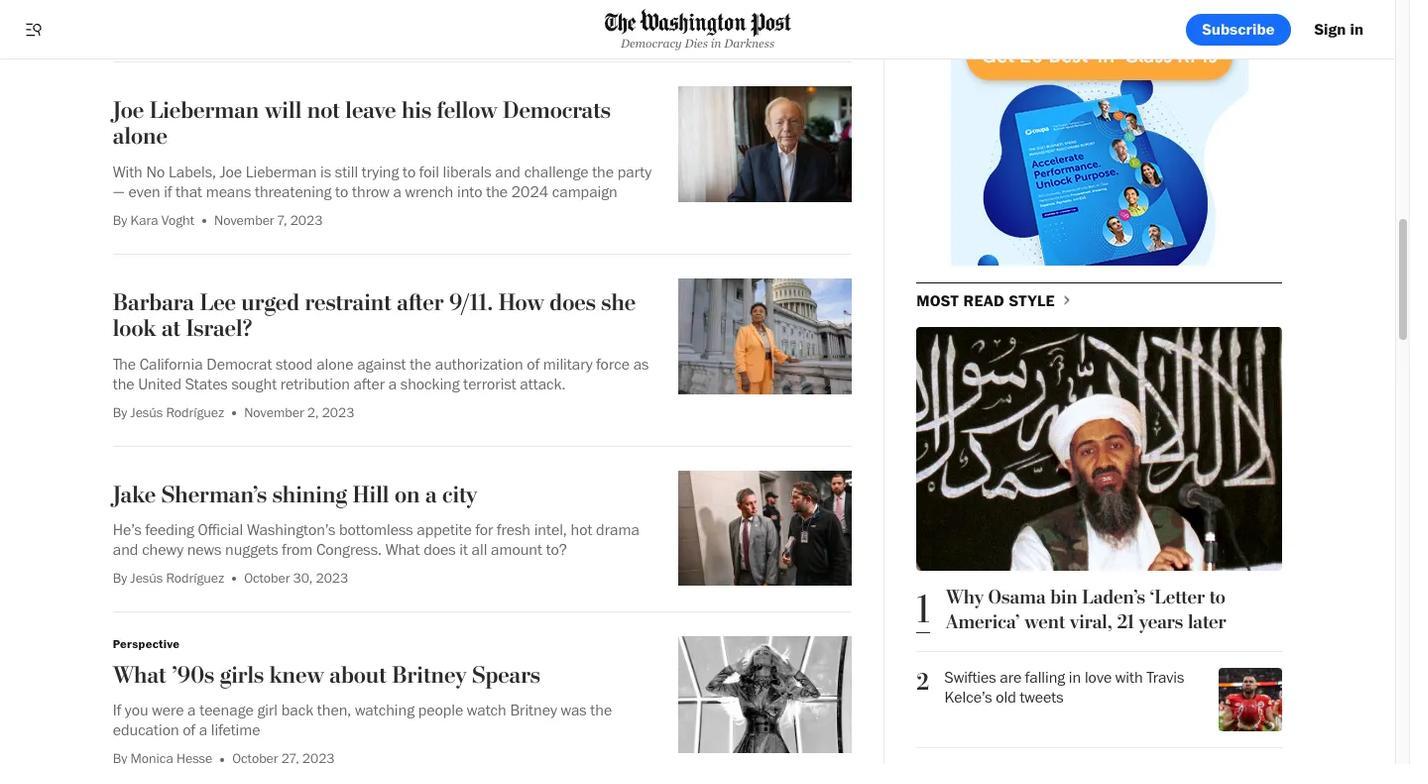 Task type: locate. For each thing, give the bounding box(es) containing it.
1 vertical spatial 2023
[[322, 404, 355, 420]]

labels,
[[169, 162, 216, 181]]

the inside if you were a teenage girl back then, watching people watch britney was the education of a lifetime
[[591, 702, 612, 721]]

to left foil
[[403, 162, 416, 181]]

military
[[543, 355, 593, 374]]

by left kara
[[113, 212, 127, 228]]

the right was
[[591, 702, 612, 721]]

of inside if you were a teenage girl back then, watching people watch britney was the education of a lifetime
[[183, 722, 195, 740]]

most read style
[[917, 291, 1056, 310]]

joe up means
[[220, 162, 242, 181]]

1 vertical spatial jesús rodríguez link
[[130, 570, 224, 586]]

the
[[593, 162, 614, 181], [486, 182, 508, 201], [410, 355, 432, 374], [113, 375, 135, 393], [591, 702, 612, 721]]

by kara voght
[[113, 212, 195, 228]]

2023 right '7,' on the left
[[290, 212, 323, 228]]

november
[[214, 212, 274, 228], [244, 404, 304, 420]]

old
[[996, 689, 1017, 708]]

and inside with no labels, joe lieberman is still trying to foil liberals and challenge the party — even if that means threatening to throw a wrench into the 2024 campaign
[[495, 162, 521, 181]]

in
[[1351, 19, 1364, 38], [711, 36, 722, 50], [1069, 669, 1082, 688]]

1 horizontal spatial britney
[[510, 702, 557, 721]]

how
[[499, 288, 545, 317]]

osama
[[989, 586, 1046, 610]]

1 jesús from the top
[[130, 404, 163, 420]]

falling
[[1026, 669, 1066, 688]]

by
[[113, 212, 127, 228], [113, 404, 127, 420], [113, 570, 127, 586]]

sherman's
[[161, 481, 267, 510]]

2 jesús rodríguez link from the top
[[130, 570, 224, 586]]

alone up retribution
[[317, 355, 354, 374]]

2 by from the top
[[113, 404, 127, 420]]

2 vertical spatial to
[[1210, 586, 1226, 610]]

1 vertical spatial by jesús rodríguez
[[113, 570, 224, 586]]

1 horizontal spatial of
[[527, 355, 540, 374]]

1 horizontal spatial alone
[[317, 355, 354, 374]]

1 rodríguez from the top
[[166, 404, 224, 420]]

2023 for not
[[290, 212, 323, 228]]

0 vertical spatial by
[[113, 212, 127, 228]]

went
[[1025, 611, 1066, 635]]

1 vertical spatial after
[[354, 375, 385, 393]]

1 by jesús rodríguez from the top
[[113, 404, 224, 420]]

2 jesús from the top
[[130, 570, 163, 586]]

britney up people
[[392, 662, 467, 690]]

1 vertical spatial of
[[183, 722, 195, 740]]

joe
[[113, 96, 144, 125], [220, 162, 242, 181]]

1 by from the top
[[113, 212, 127, 228]]

jesús down chewy
[[130, 570, 163, 586]]

does left she
[[550, 288, 596, 317]]

0 vertical spatial of
[[527, 355, 540, 374]]

a right on
[[426, 481, 437, 510]]

for
[[476, 521, 494, 540]]

2 rodríguez from the top
[[166, 570, 224, 586]]

2 vertical spatial 2023
[[316, 570, 348, 586]]

in right 'dies'
[[711, 36, 722, 50]]

what inside he's feeding official washington's bottomless appetite for fresh intel, hot drama and chewy news nuggets from congress. what does it all amount to?
[[386, 541, 420, 559]]

0 horizontal spatial britney
[[392, 662, 467, 690]]

alone inside joe lieberman will not leave his fellow democrats alone
[[113, 122, 168, 151]]

barbara
[[113, 288, 194, 317]]

a down against
[[389, 375, 397, 393]]

alone up with
[[113, 122, 168, 151]]

and inside he's feeding official washington's bottomless appetite for fresh intel, hot drama and chewy news nuggets from congress. what does it all amount to?
[[113, 541, 138, 559]]

does
[[550, 288, 596, 317], [424, 541, 456, 559]]

of down were
[[183, 722, 195, 740]]

0 horizontal spatial does
[[424, 541, 456, 559]]

a inside with no labels, joe lieberman is still trying to foil liberals and challenge the party — even if that means threatening to throw a wrench into the 2024 campaign
[[393, 182, 402, 201]]

hot
[[571, 521, 593, 540]]

0 vertical spatial rodríguez
[[166, 404, 224, 420]]

0 vertical spatial jesús rodríguez link
[[130, 404, 224, 420]]

sign
[[1315, 19, 1347, 38]]

the right into
[[486, 182, 508, 201]]

by jesús rodríguez for jake
[[113, 570, 224, 586]]

jake sherman's shining hill on a city link
[[113, 481, 663, 513]]

1 vertical spatial jesús
[[130, 570, 163, 586]]

nuggets
[[225, 541, 278, 559]]

lieberman up the labels,
[[149, 96, 259, 125]]

then,
[[317, 702, 352, 721]]

0 horizontal spatial in
[[711, 36, 722, 50]]

3 by from the top
[[113, 570, 127, 586]]

democrats
[[503, 96, 611, 125]]

search and browse sections image
[[24, 19, 44, 39]]

with no labels, joe lieberman is still trying to foil liberals and challenge the party — even if that means threatening to throw a wrench into the 2024 campaign
[[113, 162, 652, 201]]

look
[[113, 315, 156, 343]]

to down still
[[335, 182, 349, 201]]

authorization
[[435, 355, 524, 374]]

on
[[395, 481, 420, 510]]

2 horizontal spatial to
[[1210, 586, 1226, 610]]

girls
[[220, 662, 264, 690]]

britney
[[392, 662, 467, 690], [510, 702, 557, 721]]

1 horizontal spatial joe
[[220, 162, 242, 181]]

congress.
[[316, 541, 382, 559]]

his
[[402, 96, 432, 125]]

2023 right 2,
[[322, 404, 355, 420]]

barbara lee urged restraint after 9/11. how does she look at israel?
[[113, 288, 636, 343]]

about
[[330, 662, 387, 690]]

by down he's on the left of the page
[[113, 570, 127, 586]]

retribution
[[281, 375, 350, 393]]

by jesús rodríguez down united
[[113, 404, 224, 420]]

0 horizontal spatial what
[[113, 662, 166, 690]]

lifetime
[[211, 722, 260, 740]]

jesús down united
[[130, 404, 163, 420]]

0 vertical spatial what
[[386, 541, 420, 559]]

you
[[125, 702, 148, 721]]

are
[[1000, 669, 1022, 688]]

if
[[164, 182, 172, 201]]

after left 9/11.
[[397, 288, 444, 317]]

after inside the california democrat stood alone against the authorization of military force as the united states sought retribution after a shocking terrorist attack.
[[354, 375, 385, 393]]

november down sought
[[244, 404, 304, 420]]

0 vertical spatial britney
[[392, 662, 467, 690]]

2
[[917, 669, 929, 698]]

later
[[1189, 611, 1227, 635]]

still
[[335, 162, 358, 181]]

november 7, 2023
[[214, 212, 323, 228]]

britney left was
[[510, 702, 557, 721]]

1 vertical spatial by
[[113, 404, 127, 420]]

0 vertical spatial after
[[397, 288, 444, 317]]

november down means
[[214, 212, 274, 228]]

terrorist
[[464, 375, 517, 393]]

2 horizontal spatial in
[[1351, 19, 1364, 38]]

he's feeding official washington's bottomless appetite for fresh intel, hot drama and chewy news nuggets from congress. what does it all amount to?
[[113, 521, 640, 559]]

1 horizontal spatial what
[[386, 541, 420, 559]]

kara
[[130, 212, 158, 228]]

rodríguez down "news"
[[166, 570, 224, 586]]

0 vertical spatial to
[[403, 162, 416, 181]]

most read style link
[[917, 282, 1283, 311]]

the california democrat stood alone against the authorization of military force as the united states sought retribution after a shocking terrorist attack.
[[113, 355, 649, 393]]

1 vertical spatial rodríguez
[[166, 570, 224, 586]]

by jesús rodríguez down chewy
[[113, 570, 224, 586]]

0 vertical spatial 2023
[[290, 212, 323, 228]]

2 by jesús rodríguez from the top
[[113, 570, 224, 586]]

rodríguez down states
[[166, 404, 224, 420]]

0 horizontal spatial and
[[113, 541, 138, 559]]

to inside 'why osama bin laden's 'letter to america' went viral, 21 years later'
[[1210, 586, 1226, 610]]

1 horizontal spatial in
[[1069, 669, 1082, 688]]

and down he's on the left of the page
[[113, 541, 138, 559]]

1 vertical spatial november
[[244, 404, 304, 420]]

1 horizontal spatial does
[[550, 288, 596, 317]]

and up 2024
[[495, 162, 521, 181]]

spears
[[472, 662, 541, 690]]

0 horizontal spatial alone
[[113, 122, 168, 151]]

1 vertical spatial alone
[[317, 355, 354, 374]]

0 horizontal spatial of
[[183, 722, 195, 740]]

voght
[[162, 212, 195, 228]]

1 vertical spatial britney
[[510, 702, 557, 721]]

by jesús rodríguez for barbara
[[113, 404, 224, 420]]

0 horizontal spatial after
[[354, 375, 385, 393]]

0 vertical spatial joe
[[113, 96, 144, 125]]

1 vertical spatial what
[[113, 662, 166, 690]]

rodríguez for sherman's
[[166, 570, 224, 586]]

alone
[[113, 122, 168, 151], [317, 355, 354, 374]]

1 vertical spatial to
[[335, 182, 349, 201]]

0 vertical spatial lieberman
[[149, 96, 259, 125]]

lieberman up threatening
[[246, 162, 317, 181]]

jesús rodríguez link down united
[[130, 404, 224, 420]]

0 vertical spatial does
[[550, 288, 596, 317]]

1 vertical spatial does
[[424, 541, 456, 559]]

swifties
[[945, 669, 997, 688]]

britney inside if you were a teenage girl back then, watching people watch britney was the education of a lifetime
[[510, 702, 557, 721]]

by for joe lieberman will not leave his fellow democrats alone
[[113, 212, 127, 228]]

november for urged
[[244, 404, 304, 420]]

viral,
[[1070, 611, 1113, 635]]

is
[[321, 162, 332, 181]]

after inside barbara lee urged restraint after 9/11. how does she look at israel?
[[397, 288, 444, 317]]

joe up with
[[113, 96, 144, 125]]

what down "bottomless"
[[386, 541, 420, 559]]

campaign
[[552, 182, 618, 201]]

october 30, 2023
[[244, 570, 348, 586]]

1 vertical spatial lieberman
[[246, 162, 317, 181]]

0 vertical spatial alone
[[113, 122, 168, 151]]

what inside the perspective what '90s girls knew about britney spears
[[113, 662, 166, 690]]

2023 right 30,
[[316, 570, 348, 586]]

0 horizontal spatial joe
[[113, 96, 144, 125]]

0 vertical spatial november
[[214, 212, 274, 228]]

by down the
[[113, 404, 127, 420]]

1 horizontal spatial after
[[397, 288, 444, 317]]

force
[[597, 355, 630, 374]]

0 vertical spatial and
[[495, 162, 521, 181]]

a down trying
[[393, 182, 402, 201]]

tagline, democracy dies in darkness element
[[605, 36, 791, 50]]

1 horizontal spatial to
[[403, 162, 416, 181]]

2024
[[512, 182, 549, 201]]

2 vertical spatial by
[[113, 570, 127, 586]]

subscribe
[[1203, 19, 1276, 38]]

liberals
[[443, 162, 492, 181]]

does down appetite
[[424, 541, 456, 559]]

1 vertical spatial and
[[113, 541, 138, 559]]

jesús rodríguez link down chewy
[[130, 570, 224, 586]]

barbara lee urged restraint after 9/11. how does she look at israel? link
[[113, 288, 663, 347]]

appetite
[[417, 521, 472, 540]]

what down perspective
[[113, 662, 166, 690]]

to up later
[[1210, 586, 1226, 610]]

0 vertical spatial jesús
[[130, 404, 163, 420]]

2,
[[307, 404, 319, 420]]

in left love
[[1069, 669, 1082, 688]]

watch
[[467, 702, 507, 721]]

was
[[561, 702, 587, 721]]

in right sign
[[1351, 19, 1364, 38]]

after down against
[[354, 375, 385, 393]]

bin
[[1051, 586, 1078, 610]]

1 vertical spatial joe
[[220, 162, 242, 181]]

0 vertical spatial by jesús rodríguez
[[113, 404, 224, 420]]

1 jesús rodríguez link from the top
[[130, 404, 224, 420]]

november for will
[[214, 212, 274, 228]]

in inside sign in link
[[1351, 19, 1364, 38]]

will
[[265, 96, 302, 125]]

democracy
[[621, 36, 682, 50]]

of up attack.
[[527, 355, 540, 374]]

1 horizontal spatial and
[[495, 162, 521, 181]]



Task type: vqa. For each thing, say whether or not it's contained in the screenshot.
Jake Sherman's shining Hill on a city Jesús
yes



Task type: describe. For each thing, give the bounding box(es) containing it.
official
[[198, 521, 243, 540]]

back
[[282, 702, 314, 721]]

what '90s girls knew about britney spears link
[[113, 662, 663, 694]]

1
[[917, 587, 931, 635]]

by for barbara lee urged restraint after 9/11. how does she look at israel?
[[113, 404, 127, 420]]

jesús rodríguez link for jake
[[130, 570, 224, 586]]

sign in
[[1315, 19, 1364, 38]]

style
[[1010, 291, 1056, 310]]

challenge
[[525, 162, 589, 181]]

a right were
[[188, 702, 196, 721]]

7,
[[278, 212, 287, 228]]

primary element
[[0, 0, 1396, 60]]

the down the
[[113, 375, 135, 393]]

lieberman inside with no labels, joe lieberman is still trying to foil liberals and challenge the party — even if that means threatening to throw a wrench into the 2024 campaign
[[246, 162, 317, 181]]

united
[[138, 375, 182, 393]]

joe inside with no labels, joe lieberman is still trying to foil liberals and challenge the party — even if that means threatening to throw a wrench into the 2024 campaign
[[220, 162, 242, 181]]

jesús rodríguez link for barbara
[[130, 404, 224, 420]]

rodríguez for lee
[[166, 404, 224, 420]]

30,
[[293, 570, 313, 586]]

democracy dies in darkness link
[[605, 9, 791, 50]]

love
[[1085, 669, 1112, 688]]

against
[[357, 355, 406, 374]]

chewy
[[142, 541, 184, 559]]

throw
[[352, 182, 390, 201]]

were
[[152, 702, 184, 721]]

she
[[602, 288, 636, 317]]

jake sherman's shining hill on a city
[[113, 481, 478, 510]]

darkness
[[725, 36, 775, 50]]

intel,
[[534, 521, 567, 540]]

from
[[282, 541, 313, 559]]

hill
[[353, 481, 389, 510]]

no
[[146, 162, 165, 181]]

with
[[1116, 669, 1144, 688]]

california
[[140, 355, 203, 374]]

fellow
[[437, 96, 498, 125]]

as
[[634, 355, 649, 374]]

why
[[946, 586, 984, 610]]

2023 for restraint
[[322, 404, 355, 420]]

watching
[[355, 702, 415, 721]]

if you were a teenage girl back then, watching people watch britney was the education of a lifetime
[[113, 702, 612, 740]]

does inside barbara lee urged restraint after 9/11. how does she look at israel?
[[550, 288, 596, 317]]

0 horizontal spatial to
[[335, 182, 349, 201]]

means
[[206, 182, 251, 201]]

not
[[307, 96, 340, 125]]

to?
[[546, 541, 568, 559]]

and for joe lieberman will not leave his fellow democrats alone
[[495, 162, 521, 181]]

—
[[113, 182, 125, 201]]

lee
[[200, 288, 236, 317]]

all
[[472, 541, 488, 559]]

threatening
[[255, 182, 332, 201]]

washington's
[[247, 521, 336, 540]]

education
[[113, 722, 179, 740]]

lieberman inside joe lieberman will not leave his fellow democrats alone
[[149, 96, 259, 125]]

amount
[[491, 541, 543, 559]]

the
[[113, 355, 136, 374]]

even
[[128, 182, 160, 201]]

at
[[162, 315, 181, 343]]

why osama bin laden's 'letter to america' went viral, 21 years later
[[946, 586, 1227, 635]]

october
[[244, 570, 290, 586]]

shining
[[273, 481, 347, 510]]

that
[[176, 182, 202, 201]]

swifties are falling in love with travis kelce's old tweets
[[945, 669, 1185, 708]]

alone inside the california democrat stood alone against the authorization of military force as the united states sought retribution after a shocking terrorist attack.
[[317, 355, 354, 374]]

states
[[185, 375, 228, 393]]

the washington post homepage. image
[[605, 9, 791, 37]]

joe lieberman will not leave his fellow democrats alone link
[[113, 96, 663, 155]]

and for jake sherman's shining hill on a city
[[113, 541, 138, 559]]

2023 for hill
[[316, 570, 348, 586]]

sign in link
[[1299, 13, 1380, 45]]

the up shocking
[[410, 355, 432, 374]]

in inside swifties are falling in love with travis kelce's old tweets
[[1069, 669, 1082, 688]]

kelce's
[[945, 689, 993, 708]]

jake
[[113, 481, 156, 510]]

it
[[460, 541, 468, 559]]

trying
[[362, 162, 399, 181]]

the up campaign
[[593, 162, 614, 181]]

advertisement region
[[951, 0, 1249, 266]]

joe inside joe lieberman will not leave his fellow democrats alone
[[113, 96, 144, 125]]

by for jake sherman's shining hill on a city
[[113, 570, 127, 586]]

of inside the california democrat stood alone against the authorization of military force as the united states sought retribution after a shocking terrorist attack.
[[527, 355, 540, 374]]

bottomless
[[339, 521, 413, 540]]

city
[[443, 481, 478, 510]]

does inside he's feeding official washington's bottomless appetite for fresh intel, hot drama and chewy news nuggets from congress. what does it all amount to?
[[424, 541, 456, 559]]

drama
[[596, 521, 640, 540]]

foil
[[420, 162, 439, 181]]

9/11.
[[450, 288, 493, 317]]

party
[[618, 162, 652, 181]]

a down teenage
[[199, 722, 207, 740]]

most
[[917, 291, 960, 310]]

britney inside the perspective what '90s girls knew about britney spears
[[392, 662, 467, 690]]

jesús for jake sherman's shining hill on a city
[[130, 570, 163, 586]]

fresh
[[497, 521, 531, 540]]

attack.
[[520, 375, 566, 393]]

kara voght link
[[130, 212, 195, 228]]

read
[[964, 291, 1005, 310]]

wrench
[[405, 182, 454, 201]]

feeding
[[145, 521, 194, 540]]

teenage
[[200, 702, 254, 721]]

jesús for barbara lee urged restraint after 9/11. how does she look at israel?
[[130, 404, 163, 420]]

news
[[187, 541, 222, 559]]

a inside the california democrat stood alone against the authorization of military force as the united states sought retribution after a shocking terrorist attack.
[[389, 375, 397, 393]]

travis
[[1147, 669, 1185, 688]]

stood
[[276, 355, 313, 374]]

in inside democracy dies in darkness link
[[711, 36, 722, 50]]

laden's
[[1083, 586, 1146, 610]]

into
[[457, 182, 483, 201]]

democracy dies in darkness
[[621, 36, 775, 50]]



